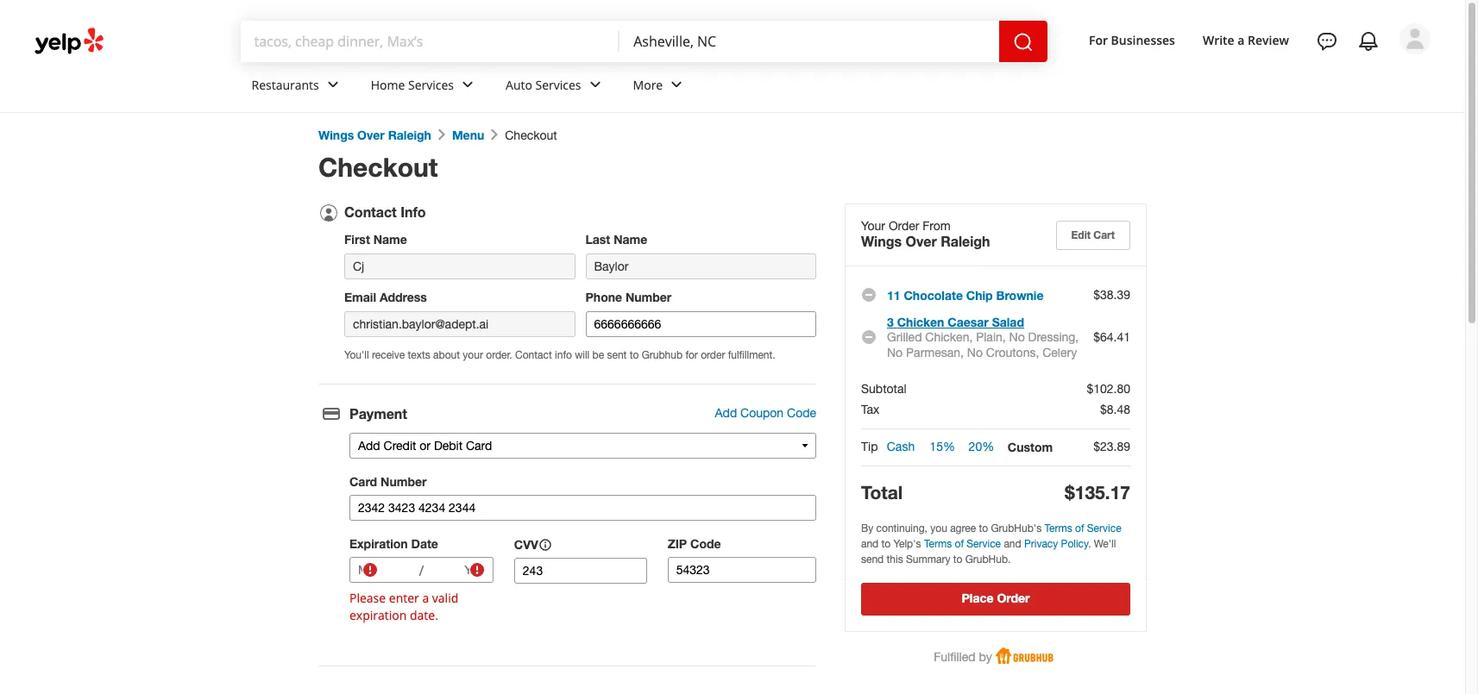 Task type: vqa. For each thing, say whether or not it's contained in the screenshot.
"/" on the bottom
yes



Task type: describe. For each thing, give the bounding box(es) containing it.
celery
[[1043, 346, 1078, 360]]

date.
[[410, 608, 438, 624]]

to right sent
[[630, 349, 639, 361]]

from
[[923, 219, 951, 233]]

send
[[862, 554, 884, 566]]

over inside your order from wings over raleigh
[[906, 233, 937, 249]]

write
[[1203, 32, 1235, 48]]

custom button
[[1008, 440, 1053, 456]]

11
[[887, 288, 901, 303]]

24 chevron down v2 image for auto services
[[585, 75, 606, 95]]

edit cart button
[[1056, 221, 1131, 250]]

custom
[[1008, 440, 1053, 455]]

fulfilled
[[934, 651, 976, 665]]

subtotal
[[862, 383, 907, 396]]

  text field
[[254, 32, 606, 51]]

checkout region
[[313, 147, 1147, 695]]

this
[[887, 554, 904, 566]]

$38.39
[[1094, 288, 1131, 302]]

sticks
[[887, 362, 921, 375]]

  text field
[[634, 32, 986, 51]]

wings inside your order from wings over raleigh
[[862, 233, 902, 249]]

date
[[411, 537, 438, 552]]

we'll
[[1095, 539, 1117, 551]]

wings over raleigh
[[319, 127, 432, 142]]

for
[[686, 349, 698, 361]]

auto services link
[[492, 62, 619, 112]]

address
[[380, 290, 427, 304]]

1 horizontal spatial contact
[[515, 349, 552, 361]]

card
[[350, 475, 377, 490]]

/
[[419, 562, 424, 581]]

Phone Number telephone field
[[586, 311, 817, 337]]

please enter a valid expiration date.
[[350, 591, 459, 624]]

cj b. image
[[1400, 23, 1431, 54]]

address, neighborhood, city, state or zip text field
[[634, 32, 986, 51]]

by
[[979, 651, 993, 665]]

add coupon code link
[[715, 407, 817, 420]]

2 and from the left
[[1004, 539, 1022, 551]]

texts
[[408, 349, 431, 361]]

payment
[[350, 405, 407, 422]]

order.
[[486, 349, 513, 361]]

1 horizontal spatial no
[[968, 346, 983, 360]]

for businesses link
[[1083, 25, 1183, 56]]

Email Address email field
[[344, 311, 575, 337]]

salad
[[992, 315, 1025, 330]]

$102.80
[[1087, 383, 1131, 396]]

1 horizontal spatial of
[[1076, 523, 1085, 535]]

$135.17
[[1065, 483, 1131, 504]]

zip
[[668, 537, 687, 552]]

more
[[633, 76, 663, 93]]

review
[[1248, 32, 1290, 48]]

services for home services
[[408, 76, 454, 93]]

grubhub.
[[966, 554, 1011, 566]]

chip
[[967, 288, 993, 303]]

valid
[[432, 591, 459, 607]]

waffle
[[1012, 362, 1045, 375]]

0 horizontal spatial no
[[887, 346, 903, 360]]

place
[[962, 592, 994, 606]]

contact info
[[344, 204, 426, 220]]

info
[[555, 349, 572, 361]]

fulfillment.
[[728, 349, 776, 361]]

place order
[[962, 592, 1030, 606]]

enter
[[389, 591, 419, 607]]

checkout inside region
[[319, 152, 438, 183]]

name for last name
[[614, 232, 648, 247]]

15%
[[930, 440, 956, 454]]

privacy
[[1025, 539, 1059, 551]]

$64.41
[[1094, 331, 1131, 345]]

to up this
[[882, 539, 891, 551]]

expiration
[[350, 608, 407, 624]]

$8.48
[[1101, 403, 1131, 417]]

plain,
[[977, 331, 1006, 344]]

for businesses
[[1089, 32, 1176, 48]]

restaurants link
[[238, 62, 357, 112]]

0 vertical spatial checkout
[[505, 128, 557, 142]]

for
[[1089, 32, 1108, 48]]

($1.49),
[[924, 362, 964, 375]]

number for phone number
[[626, 290, 672, 304]]

. we'll send this summary to grubhub.
[[862, 539, 1117, 566]]

cvv
[[514, 538, 539, 553]]

messages image
[[1317, 31, 1338, 52]]

15% button
[[930, 440, 956, 456]]

home services link
[[357, 62, 492, 112]]

chicken,
[[926, 331, 973, 344]]

Expiration month text field
[[351, 559, 386, 583]]

brownie
[[997, 288, 1044, 303]]

services for auto services
[[536, 76, 581, 93]]

croutons,
[[987, 346, 1040, 360]]

11 chocolate chip brownie
[[887, 288, 1044, 303]]

24 chevron down v2 image for more
[[667, 75, 687, 95]]

be
[[593, 349, 604, 361]]

what is cvv? image
[[539, 539, 552, 553]]

First Name text field
[[344, 253, 575, 279]]

($6.99)
[[887, 377, 924, 391]]

grubhub
[[642, 349, 683, 361]]

sent
[[607, 349, 627, 361]]

you'll
[[344, 349, 369, 361]]



Task type: locate. For each thing, give the bounding box(es) containing it.
email address
[[344, 290, 427, 304]]

zip code
[[668, 537, 721, 552]]

1 and from the left
[[862, 539, 879, 551]]

0 horizontal spatial name
[[374, 232, 407, 247]]

last name
[[586, 232, 648, 247]]

1 name from the left
[[374, 232, 407, 247]]

24 chevron down v2 image
[[323, 75, 343, 95], [458, 75, 478, 95]]

0 horizontal spatial terms
[[925, 539, 952, 551]]

1 vertical spatial contact
[[515, 349, 552, 361]]

auto services
[[506, 76, 581, 93]]

number right card
[[381, 475, 427, 490]]

0 horizontal spatial code
[[691, 537, 721, 552]]

1 vertical spatial number
[[381, 475, 427, 490]]

to right agree
[[979, 523, 989, 535]]

a right write
[[1238, 32, 1245, 48]]

cart
[[1094, 228, 1115, 241]]

ZIP Code text field
[[668, 558, 817, 584]]

1 vertical spatial raleigh
[[941, 233, 991, 249]]

terms of service link down agree
[[925, 539, 1001, 551]]

please
[[350, 591, 386, 607]]

wings down restaurants 'link'
[[319, 127, 354, 142]]

1 horizontal spatial terms of service link
[[1045, 523, 1122, 535]]

of down agree
[[955, 539, 964, 551]]

0 horizontal spatial 24 chevron down v2 image
[[323, 75, 343, 95]]

about
[[433, 349, 460, 361]]

24 chevron down v2 image inside more link
[[667, 75, 687, 95]]

0 vertical spatial a
[[1238, 32, 1245, 48]]

name down the contact info
[[374, 232, 407, 247]]

0 horizontal spatial number
[[381, 475, 427, 490]]

receive
[[372, 349, 405, 361]]

name
[[374, 232, 407, 247], [614, 232, 648, 247]]

cash button
[[887, 440, 915, 456]]

contact
[[344, 204, 397, 220], [515, 349, 552, 361]]

1 horizontal spatial code
[[787, 407, 817, 420]]

0 vertical spatial raleigh
[[388, 127, 432, 142]]

0 horizontal spatial raleigh
[[388, 127, 432, 142]]

1 24 chevron down v2 image from the left
[[323, 75, 343, 95]]

a up date.
[[422, 591, 429, 607]]

1 vertical spatial terms
[[925, 539, 952, 551]]

write a review
[[1203, 32, 1290, 48]]

terms down you
[[925, 539, 952, 551]]

1 vertical spatial a
[[422, 591, 429, 607]]

1 vertical spatial over
[[906, 233, 937, 249]]

0 horizontal spatial contact
[[344, 204, 397, 220]]

edit cart
[[1072, 228, 1115, 241]]

will
[[575, 349, 590, 361]]

2 24 chevron down v2 image from the left
[[667, 75, 687, 95]]

2 name from the left
[[614, 232, 648, 247]]

order inside button
[[997, 592, 1030, 606]]

contact up the 'first name'
[[344, 204, 397, 220]]

first name
[[344, 232, 407, 247]]

number
[[626, 290, 672, 304], [381, 475, 427, 490]]

privacy policy link
[[1025, 539, 1089, 551]]

messages image
[[1317, 31, 1338, 52]]

1 horizontal spatial terms
[[1045, 523, 1073, 535]]

your order from wings over raleigh
[[862, 219, 991, 249]]

agree
[[951, 523, 977, 535]]

1 horizontal spatial over
[[906, 233, 937, 249]]

card number input frame element
[[358, 501, 808, 516]]

1 horizontal spatial number
[[626, 290, 672, 304]]

1 horizontal spatial raleigh
[[941, 233, 991, 249]]

number for card number
[[381, 475, 427, 490]]

24 chevron down v2 image for home services
[[458, 75, 478, 95]]

3
[[887, 315, 894, 330]]

24 chevron down v2 image
[[585, 75, 606, 95], [667, 75, 687, 95]]

number right phone
[[626, 290, 672, 304]]

1 vertical spatial of
[[955, 539, 964, 551]]

more link
[[619, 62, 701, 112]]

0 vertical spatial terms of service link
[[1045, 523, 1122, 535]]

0 horizontal spatial 24 chevron down v2 image
[[585, 75, 606, 95]]

over
[[357, 127, 385, 142], [906, 233, 937, 249]]

code right zip at the bottom left
[[691, 537, 721, 552]]

1 24 chevron down v2 image from the left
[[585, 75, 606, 95]]

24 chevron down v2 image right more
[[667, 75, 687, 95]]

1 horizontal spatial wings
[[862, 233, 902, 249]]

place order button
[[862, 584, 1131, 617]]

caesar
[[948, 315, 989, 330]]

of
[[1076, 523, 1085, 535], [955, 539, 964, 551]]

by
[[862, 523, 874, 535]]

1 vertical spatial terms of service link
[[925, 539, 1001, 551]]

24 chevron down v2 image up menu link
[[458, 75, 478, 95]]

chicken
[[898, 315, 945, 330]]

loaded
[[967, 362, 1008, 375]]

0 vertical spatial over
[[357, 127, 385, 142]]

raleigh inside your order from wings over raleigh
[[941, 233, 991, 249]]

0 horizontal spatial of
[[955, 539, 964, 551]]

0 vertical spatial of
[[1076, 523, 1085, 535]]

services right "home"
[[408, 76, 454, 93]]

1 horizontal spatial 24 chevron down v2 image
[[458, 75, 478, 95]]

last
[[586, 232, 611, 247]]

1 horizontal spatial a
[[1238, 32, 1245, 48]]

menu
[[452, 127, 485, 142]]

by continuing, you agree to grubhub's terms of service and to yelp's terms of service and privacy policy
[[862, 523, 1122, 551]]

order
[[701, 349, 726, 361]]

write a review link
[[1196, 25, 1297, 56]]

name for first name
[[374, 232, 407, 247]]

order for place order
[[997, 592, 1030, 606]]

expiration
[[350, 537, 408, 552]]

24 chevron down v2 image inside home services link
[[458, 75, 478, 95]]

1 vertical spatial service
[[967, 539, 1001, 551]]

24 chevron down v2 image inside restaurants 'link'
[[323, 75, 343, 95]]

3 chicken caesar salad grilled chicken, plain, no dressing, no parmesan, no croutons, celery sticks ($1.49), loaded waffle fries ($6.99)
[[887, 315, 1079, 391]]

24 chevron down v2 image right restaurants
[[323, 75, 343, 95]]

parmesan,
[[907, 346, 964, 360]]

2 services from the left
[[536, 76, 581, 93]]

home services
[[371, 76, 454, 93]]

1 horizontal spatial checkout
[[505, 128, 557, 142]]

0 horizontal spatial wings
[[319, 127, 354, 142]]

a inside please enter a valid expiration date.
[[422, 591, 429, 607]]

None search field
[[240, 21, 1069, 62]]

policy
[[1062, 539, 1089, 551]]

1 vertical spatial wings
[[862, 233, 902, 249]]

1 vertical spatial checkout
[[319, 152, 438, 183]]

checkout down auto
[[505, 128, 557, 142]]

and down grubhub's
[[1004, 539, 1022, 551]]

service up grubhub.
[[967, 539, 1001, 551]]

20% button
[[969, 440, 995, 456]]

expiration date
[[350, 537, 438, 552]]

first
[[344, 232, 370, 247]]

to right summary
[[954, 554, 963, 566]]

0 horizontal spatial a
[[422, 591, 429, 607]]

dressing,
[[1029, 331, 1079, 344]]

0 vertical spatial contact
[[344, 204, 397, 220]]

Expiration year text field
[[457, 559, 493, 583]]

1 horizontal spatial 24 chevron down v2 image
[[667, 75, 687, 95]]

0 horizontal spatial service
[[967, 539, 1001, 551]]

add coupon code
[[715, 407, 817, 420]]

0 horizontal spatial checkout
[[319, 152, 438, 183]]

home
[[371, 76, 405, 93]]

1 services from the left
[[408, 76, 454, 93]]

checkout down wings over raleigh link
[[319, 152, 438, 183]]

restaurants
[[252, 76, 319, 93]]

no up the croutons,
[[1010, 331, 1025, 344]]

wings up 11
[[862, 233, 902, 249]]

24 chevron down v2 image right auto services
[[585, 75, 606, 95]]

terms of service link
[[1045, 523, 1122, 535], [925, 539, 1001, 551]]

email
[[344, 290, 376, 304]]

checkout
[[505, 128, 557, 142], [319, 152, 438, 183]]

0 vertical spatial order
[[889, 219, 920, 233]]

0 horizontal spatial order
[[889, 219, 920, 233]]

search image
[[1013, 32, 1034, 52], [1013, 32, 1034, 52]]

continuing,
[[877, 523, 928, 535]]

0 horizontal spatial over
[[357, 127, 385, 142]]

0 vertical spatial terms
[[1045, 523, 1073, 535]]

card number
[[350, 475, 427, 490]]

1 horizontal spatial services
[[536, 76, 581, 93]]

tacos, cheap dinner, Max's text field
[[254, 32, 606, 51]]

.
[[1089, 539, 1092, 551]]

1 vertical spatial code
[[691, 537, 721, 552]]

to
[[630, 349, 639, 361], [979, 523, 989, 535], [882, 539, 891, 551], [954, 554, 963, 566]]

over down "home"
[[357, 127, 385, 142]]

add
[[715, 407, 737, 420]]

contact left info
[[515, 349, 552, 361]]

over right the your
[[906, 233, 937, 249]]

1 horizontal spatial order
[[997, 592, 1030, 606]]

tip
[[862, 440, 878, 454]]

1 vertical spatial order
[[997, 592, 1030, 606]]

0 vertical spatial service
[[1088, 523, 1122, 535]]

you
[[931, 523, 948, 535]]

order right the your
[[889, 219, 920, 233]]

grilled
[[887, 331, 922, 344]]

0 vertical spatial code
[[787, 407, 817, 420]]

order for your order from wings over raleigh
[[889, 219, 920, 233]]

services
[[408, 76, 454, 93], [536, 76, 581, 93]]

2 24 chevron down v2 image from the left
[[458, 75, 478, 95]]

code right 'coupon'
[[787, 407, 817, 420]]

24 chevron down v2 image for restaurants
[[323, 75, 343, 95]]

and
[[862, 539, 879, 551], [1004, 539, 1022, 551]]

0 vertical spatial number
[[626, 290, 672, 304]]

notifications image
[[1359, 31, 1380, 52], [1359, 31, 1380, 52]]

1 horizontal spatial and
[[1004, 539, 1022, 551]]

service up "we'll"
[[1088, 523, 1122, 535]]

raleigh up 11 chocolate chip brownie on the top of the page
[[941, 233, 991, 249]]

CVV text field
[[514, 559, 647, 585]]

businesses
[[1112, 32, 1176, 48]]

0 horizontal spatial terms of service link
[[925, 539, 1001, 551]]

to inside . we'll send this summary to grubhub.
[[954, 554, 963, 566]]

services right auto
[[536, 76, 581, 93]]

Last Name text field
[[586, 253, 817, 279]]

info
[[401, 204, 426, 220]]

0 horizontal spatial services
[[408, 76, 454, 93]]

no up loaded
[[968, 346, 983, 360]]

of up policy
[[1076, 523, 1085, 535]]

24 chevron down v2 image inside auto services link
[[585, 75, 606, 95]]

raleigh down home services link on the top left of page
[[388, 127, 432, 142]]

0 horizontal spatial and
[[862, 539, 879, 551]]

terms up the privacy policy link
[[1045, 523, 1073, 535]]

0 vertical spatial wings
[[319, 127, 354, 142]]

phone number
[[586, 290, 672, 304]]

2 horizontal spatial no
[[1010, 331, 1025, 344]]

name right last
[[614, 232, 648, 247]]

auto
[[506, 76, 533, 93]]

and up the send
[[862, 539, 879, 551]]

yelp's
[[894, 539, 922, 551]]

terms of service link up '.'
[[1045, 523, 1122, 535]]

no up sticks
[[887, 346, 903, 360]]

1 horizontal spatial service
[[1088, 523, 1122, 535]]

tax
[[862, 403, 880, 417]]

summary
[[906, 554, 951, 566]]

total
[[862, 483, 903, 504]]

order inside your order from wings over raleigh
[[889, 219, 920, 233]]

order right the place
[[997, 592, 1030, 606]]

1 horizontal spatial name
[[614, 232, 648, 247]]



